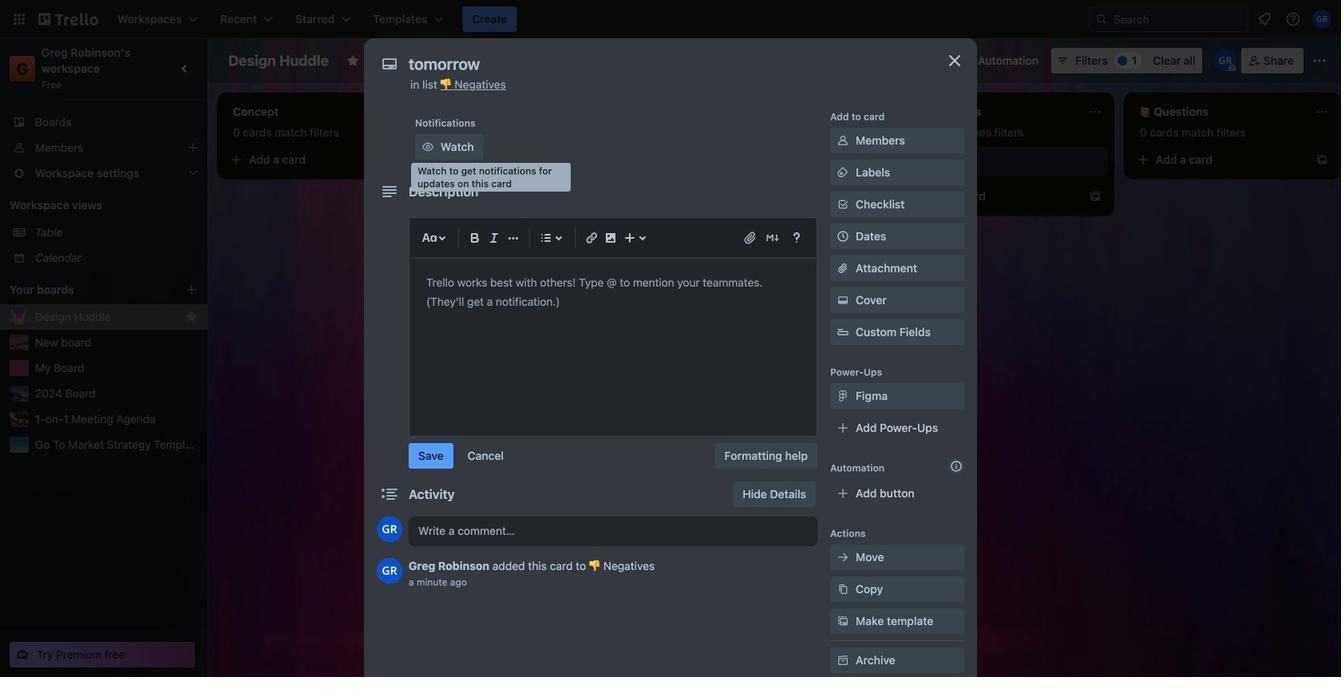 Task type: vqa. For each thing, say whether or not it's contained in the screenshot.
'Main content area, start typing to enter text.' text field
yes



Task type: locate. For each thing, give the bounding box(es) containing it.
close dialog image
[[946, 51, 965, 70]]

create from template… image
[[409, 153, 422, 166], [863, 153, 875, 166], [1316, 153, 1329, 166], [1089, 190, 1102, 203]]

sm image
[[835, 292, 851, 308], [835, 549, 851, 565], [835, 613, 851, 629], [835, 652, 851, 668]]

None text field
[[401, 50, 928, 78]]

sm image
[[956, 48, 978, 70], [835, 133, 851, 149], [420, 139, 436, 155], [835, 165, 851, 180], [835, 388, 851, 404], [835, 581, 851, 597]]

show menu image
[[1312, 53, 1328, 69]]

text formatting group
[[466, 228, 523, 248]]

starred icon image
[[185, 311, 198, 323]]

Write a comment text field
[[409, 517, 818, 545]]

text styles image
[[420, 228, 439, 248]]

link ⌘k image
[[582, 228, 601, 248]]

4 sm image from the top
[[835, 652, 851, 668]]

more formatting image
[[504, 228, 523, 248]]

view markdown image
[[765, 230, 781, 246]]

search image
[[1096, 13, 1109, 26]]

primary element
[[0, 0, 1342, 38]]

image image
[[601, 228, 621, 248]]

add board image
[[185, 284, 198, 296]]

3 sm image from the top
[[835, 613, 851, 629]]

greg robinson (gregrobinson96) image
[[1313, 10, 1332, 29], [377, 517, 403, 542], [377, 558, 403, 584]]

1 vertical spatial greg robinson (gregrobinson96) image
[[377, 517, 403, 542]]

1 sm image from the top
[[835, 292, 851, 308]]

open help dialog image
[[787, 228, 807, 248]]

open information menu image
[[1286, 11, 1302, 27]]

editor toolbar
[[417, 225, 810, 251]]

Main content area, start typing to enter text. text field
[[426, 273, 800, 311]]

2 sm image from the top
[[835, 549, 851, 565]]



Task type: describe. For each thing, give the bounding box(es) containing it.
2 vertical spatial greg robinson (gregrobinson96) image
[[377, 558, 403, 584]]

0 vertical spatial greg robinson (gregrobinson96) image
[[1313, 10, 1332, 29]]

bold ⌘b image
[[466, 228, 485, 248]]

greg robinson (gregrobinson96) image
[[1215, 50, 1237, 72]]

Board name text field
[[220, 48, 337, 73]]

attach and insert link image
[[743, 230, 759, 246]]

your boards with 6 items element
[[10, 280, 161, 299]]

italic ⌘i image
[[485, 228, 504, 248]]

lists image
[[537, 228, 556, 248]]

Search field
[[1109, 8, 1248, 30]]

0 notifications image
[[1255, 10, 1275, 29]]

star or unstar board image
[[347, 54, 359, 67]]



